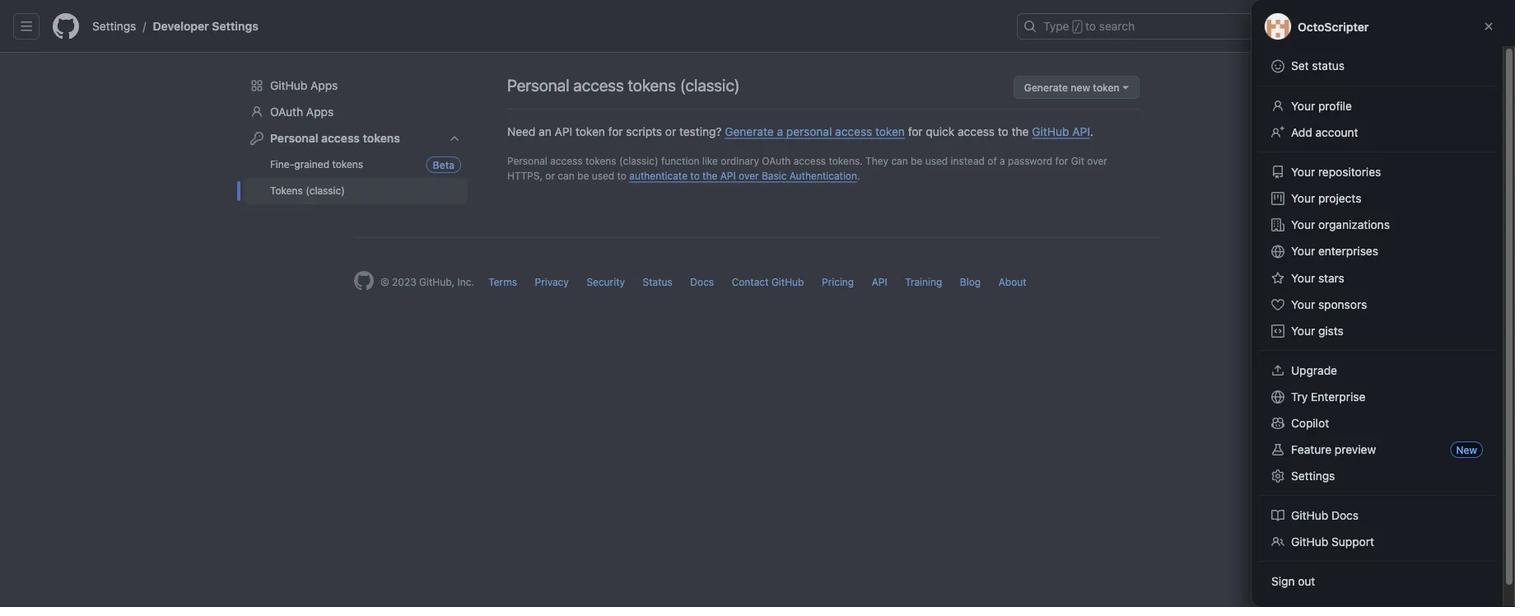 Task type: locate. For each thing, give the bounding box(es) containing it.
your projects
[[1292, 192, 1362, 205]]

0 horizontal spatial oauth
[[270, 105, 303, 119]]

/ right type at the top of the page
[[1075, 21, 1081, 33]]

generate new token button
[[1014, 76, 1140, 99]]

1 vertical spatial a
[[1000, 155, 1006, 166]]

0 vertical spatial generate
[[1025, 82, 1068, 93]]

your up your projects at the top of the page
[[1292, 165, 1316, 179]]

7 your from the top
[[1292, 298, 1316, 311]]

tokens
[[628, 75, 676, 94], [363, 131, 400, 145], [586, 155, 617, 166], [332, 159, 363, 170]]

2 horizontal spatial (classic)
[[680, 75, 740, 94]]

your inside your organizations link
[[1292, 218, 1316, 231]]

over down ordinary
[[739, 170, 759, 181]]

docs
[[691, 276, 714, 287], [1332, 509, 1359, 522]]

github up oauth apps
[[270, 79, 307, 92]]

profile
[[1319, 99, 1353, 113]]

2 horizontal spatial token
[[1093, 82, 1120, 93]]

tokens inside list
[[332, 159, 363, 170]]

0 vertical spatial can
[[892, 155, 908, 166]]

0 vertical spatial .
[[1091, 124, 1094, 138]]

your left stars
[[1292, 271, 1316, 285]]

0 vertical spatial be
[[911, 155, 923, 166]]

contact
[[732, 276, 769, 287]]

github up github support
[[1292, 509, 1329, 522]]

the up password
[[1012, 124, 1029, 138]]

2 vertical spatial (classic)
[[306, 185, 345, 196]]

token right an
[[576, 124, 605, 138]]

token up they
[[876, 124, 905, 138]]

docs right status
[[691, 276, 714, 287]]

1 horizontal spatial can
[[892, 155, 908, 166]]

github right contact
[[772, 276, 804, 287]]

for left git
[[1056, 155, 1069, 166]]

github for github docs
[[1292, 509, 1329, 522]]

token right new
[[1093, 82, 1120, 93]]

like
[[703, 155, 718, 166]]

or right https,
[[546, 170, 555, 181]]

/ inside the type / to search
[[1075, 21, 1081, 33]]

your for your profile
[[1292, 99, 1316, 113]]

can right they
[[892, 155, 908, 166]]

personal for personal access tokens
[[270, 131, 318, 145]]

1 vertical spatial (classic)
[[619, 155, 659, 166]]

used left the authenticate
[[592, 170, 615, 181]]

a right of
[[1000, 155, 1006, 166]]

oauth
[[270, 105, 303, 119], [762, 155, 791, 166]]

a left personal
[[777, 124, 783, 138]]

tokens down personal access tokens dropdown button
[[332, 159, 363, 170]]

apps up oauth apps
[[311, 79, 338, 92]]

1 vertical spatial over
[[739, 170, 759, 181]]

github docs
[[1292, 509, 1359, 522]]

your inside your repositories link
[[1292, 165, 1316, 179]]

personal access tokens (classic)
[[507, 75, 740, 94]]

5 your from the top
[[1292, 244, 1316, 258]]

tokens for personal access tokens
[[363, 131, 400, 145]]

0 horizontal spatial settings link
[[86, 13, 143, 40]]

fine-grained tokens
[[270, 159, 363, 170]]

try enterprise
[[1292, 390, 1366, 404]]

they
[[866, 155, 889, 166]]

token inside popup button
[[1093, 82, 1120, 93]]

1 horizontal spatial (classic)
[[619, 155, 659, 166]]

out
[[1298, 575, 1316, 588]]

docs inside dialog
[[1332, 509, 1359, 522]]

(classic) up the authenticate
[[619, 155, 659, 166]]

api down ordinary
[[721, 170, 736, 181]]

your inside your gists 'link'
[[1292, 324, 1316, 338]]

1 vertical spatial or
[[546, 170, 555, 181]]

a inside personal access tokens (classic) function like ordinary oauth access tokens. they   can be used instead of a password for git over https, or can be used to
[[1000, 155, 1006, 166]]

generate inside popup button
[[1025, 82, 1068, 93]]

personal for personal access tokens (classic) function like ordinary oauth access tokens. they   can be used instead of a password for git over https, or can be used to
[[507, 155, 548, 166]]

personal for personal access tokens (classic)
[[507, 75, 570, 94]]

status
[[643, 276, 673, 287]]

tokens up scripts
[[628, 75, 676, 94]]

gists
[[1319, 324, 1344, 338]]

generate left new
[[1025, 82, 1068, 93]]

0 horizontal spatial settings
[[92, 19, 136, 33]]

your for your sponsors
[[1292, 298, 1316, 311]]

stars
[[1319, 271, 1345, 285]]

1 vertical spatial used
[[592, 170, 615, 181]]

(classic) for personal access tokens (classic) function like ordinary oauth access tokens. they   can be used instead of a password for git over https, or can be used to
[[619, 155, 659, 166]]

your for your gists
[[1292, 324, 1316, 338]]

enterprises
[[1319, 244, 1379, 258]]

your sponsors link
[[1265, 292, 1490, 318]]

2 vertical spatial personal
[[507, 155, 548, 166]]

1 vertical spatial personal
[[270, 131, 318, 145]]

or
[[666, 124, 676, 138], [546, 170, 555, 181]]

1 vertical spatial settings link
[[1265, 463, 1490, 489]]

0 horizontal spatial docs
[[691, 276, 714, 287]]

generate up ordinary
[[725, 124, 774, 138]]

0 horizontal spatial generate
[[725, 124, 774, 138]]

dialog
[[1252, 0, 1516, 607]]

(classic) down fine-grained tokens
[[306, 185, 345, 196]]

/ inside settings / developer settings
[[143, 19, 146, 33]]

(classic) inside personal access tokens (classic) function like ordinary oauth access tokens. they   can be used instead of a password for git over https, or can be used to
[[619, 155, 659, 166]]

tokens inside dropdown button
[[363, 131, 400, 145]]

your profile
[[1292, 99, 1353, 113]]

contact github link
[[732, 276, 804, 287]]

your down your projects at the top of the page
[[1292, 218, 1316, 231]]

the down like
[[703, 170, 718, 181]]

basic
[[762, 170, 787, 181]]

personal down oauth apps
[[270, 131, 318, 145]]

github apps
[[270, 79, 338, 92]]

settings right developer
[[212, 19, 258, 33]]

github up password
[[1032, 124, 1070, 138]]

your stars
[[1292, 271, 1345, 285]]

settings inside settings "link"
[[1292, 469, 1336, 483]]

list
[[86, 13, 1007, 40]]

blog link
[[960, 276, 981, 287]]

0 horizontal spatial a
[[777, 124, 783, 138]]

1 horizontal spatial docs
[[1332, 509, 1359, 522]]

apps inside "link"
[[311, 79, 338, 92]]

dialog containing octoscripter
[[1252, 0, 1516, 607]]

apps for github apps
[[311, 79, 338, 92]]

personal inside dropdown button
[[270, 131, 318, 145]]

1 vertical spatial apps
[[306, 105, 334, 119]]

tokens inside personal access tokens (classic) function like ordinary oauth access tokens. they   can be used instead of a password for git over https, or can be used to
[[586, 155, 617, 166]]

api up git
[[1073, 124, 1091, 138]]

pricing link
[[822, 276, 854, 287]]

your left projects
[[1292, 192, 1316, 205]]

2 your from the top
[[1292, 165, 1316, 179]]

list containing settings / developer settings
[[86, 13, 1007, 40]]

try
[[1292, 390, 1308, 404]]

2 horizontal spatial settings
[[1292, 469, 1336, 483]]

0 vertical spatial (classic)
[[680, 75, 740, 94]]

0 vertical spatial apps
[[311, 79, 338, 92]]

. down tokens.
[[858, 170, 860, 181]]

account
[[1316, 126, 1359, 139]]

to inside personal access tokens (classic) function like ordinary oauth access tokens. they   can be used instead of a password for git over https, or can be used to
[[617, 170, 627, 181]]

1 horizontal spatial /
[[1075, 21, 1081, 33]]

upgrade link
[[1265, 358, 1490, 384]]

1 horizontal spatial oauth
[[762, 155, 791, 166]]

your up add
[[1292, 99, 1316, 113]]

0 vertical spatial a
[[777, 124, 783, 138]]

used down quick
[[926, 155, 948, 166]]

or right scripts
[[666, 124, 676, 138]]

set status
[[1292, 59, 1345, 72]]

0 horizontal spatial can
[[558, 170, 575, 181]]

about
[[999, 276, 1027, 287]]

your up your stars
[[1292, 244, 1316, 258]]

tokens.
[[829, 155, 863, 166]]

your repositories link
[[1265, 159, 1490, 185]]

1 vertical spatial oauth
[[762, 155, 791, 166]]

security
[[587, 276, 625, 287]]

1 horizontal spatial .
[[1091, 124, 1094, 138]]

need an api token for scripts or testing? generate a personal access token for quick access to the github api .
[[507, 124, 1094, 138]]

personal up https,
[[507, 155, 548, 166]]

used
[[926, 155, 948, 166], [592, 170, 615, 181]]

training link
[[905, 276, 943, 287]]

0 vertical spatial oauth
[[270, 105, 303, 119]]

tokens down the oauth apps link
[[363, 131, 400, 145]]

4 your from the top
[[1292, 218, 1316, 231]]

can right https,
[[558, 170, 575, 181]]

1 horizontal spatial used
[[926, 155, 948, 166]]

docs up support
[[1332, 509, 1359, 522]]

(classic) for personal access tokens (classic)
[[680, 75, 740, 94]]

settings link down preview
[[1265, 463, 1490, 489]]

developer settings link
[[146, 13, 265, 40]]

tokens down personal access tokens (classic)
[[586, 155, 617, 166]]

your inside the your stars link
[[1292, 271, 1316, 285]]

apps image
[[250, 79, 264, 92]]

training
[[905, 276, 943, 287]]

1 horizontal spatial over
[[1088, 155, 1108, 166]]

type
[[1044, 19, 1070, 33]]

password
[[1008, 155, 1053, 166]]

your up your gists
[[1292, 298, 1316, 311]]

to left the authenticate
[[617, 170, 627, 181]]

type / to search
[[1044, 19, 1135, 33]]

2023
[[392, 276, 417, 287]]

1 horizontal spatial generate
[[1025, 82, 1068, 93]]

settings
[[92, 19, 136, 33], [212, 19, 258, 33], [1292, 469, 1336, 483]]

0 vertical spatial docs
[[691, 276, 714, 287]]

0 vertical spatial settings link
[[86, 13, 143, 40]]

personal access tokens (classic) function like ordinary oauth access tokens. they   can be used instead of a password for git over https, or can be used to
[[507, 155, 1108, 181]]

homepage image
[[354, 271, 374, 291]]

settings down feature
[[1292, 469, 1336, 483]]

1 horizontal spatial a
[[1000, 155, 1006, 166]]

oauth up basic
[[762, 155, 791, 166]]

0 vertical spatial over
[[1088, 155, 1108, 166]]

a
[[777, 124, 783, 138], [1000, 155, 1006, 166]]

be right they
[[911, 155, 923, 166]]

your inside "your enterprises" link
[[1292, 244, 1316, 258]]

0 vertical spatial the
[[1012, 124, 1029, 138]]

ordinary
[[721, 155, 759, 166]]

projects
[[1319, 192, 1362, 205]]

1 horizontal spatial settings
[[212, 19, 258, 33]]

api right an
[[555, 124, 573, 138]]

personal access tokens list
[[244, 152, 468, 204]]

for left quick
[[908, 124, 923, 138]]

add account link
[[1265, 119, 1490, 146]]

close image
[[1483, 20, 1496, 33]]

status link
[[643, 276, 673, 287]]

access
[[574, 75, 624, 94], [835, 124, 873, 138], [958, 124, 995, 138], [321, 131, 360, 145], [550, 155, 583, 166], [794, 155, 826, 166]]

inc.
[[458, 276, 474, 287]]

instead
[[951, 155, 985, 166]]

0 horizontal spatial .
[[858, 170, 860, 181]]

1 your from the top
[[1292, 99, 1316, 113]]

be right https,
[[578, 170, 589, 181]]

/ left developer
[[143, 19, 146, 33]]

authenticate
[[630, 170, 688, 181]]

terms link
[[489, 276, 517, 287]]

to
[[1086, 19, 1096, 33], [998, 124, 1009, 138], [617, 170, 627, 181], [691, 170, 700, 181]]

oauth right the person image
[[270, 105, 303, 119]]

1 horizontal spatial or
[[666, 124, 676, 138]]

3 your from the top
[[1292, 192, 1316, 205]]

settings link right homepage image
[[86, 13, 143, 40]]

your sponsors
[[1292, 298, 1368, 311]]

(classic)
[[680, 75, 740, 94], [619, 155, 659, 166], [306, 185, 345, 196]]

set
[[1292, 59, 1309, 72]]

1 horizontal spatial settings link
[[1265, 463, 1490, 489]]

2 horizontal spatial for
[[1056, 155, 1069, 166]]

0 horizontal spatial /
[[143, 19, 146, 33]]

(classic) up testing?
[[680, 75, 740, 94]]

1 vertical spatial docs
[[1332, 509, 1359, 522]]

github inside "link"
[[270, 79, 307, 92]]

your for your repositories
[[1292, 165, 1316, 179]]

1 horizontal spatial be
[[911, 155, 923, 166]]

your left gists
[[1292, 324, 1316, 338]]

apps up personal access tokens
[[306, 105, 334, 119]]

your for your organizations
[[1292, 218, 1316, 231]]

github down github docs
[[1292, 535, 1329, 549]]

0 horizontal spatial be
[[578, 170, 589, 181]]

personal inside personal access tokens (classic) function like ordinary oauth access tokens. they   can be used instead of a password for git over https, or can be used to
[[507, 155, 548, 166]]

or inside personal access tokens (classic) function like ordinary oauth access tokens. they   can be used instead of a password for git over https, or can be used to
[[546, 170, 555, 181]]

personal up an
[[507, 75, 570, 94]]

1 vertical spatial .
[[858, 170, 860, 181]]

personal access tokens button
[[244, 125, 468, 152]]

0 vertical spatial or
[[666, 124, 676, 138]]

personal
[[507, 75, 570, 94], [270, 131, 318, 145], [507, 155, 548, 166]]

your inside 'your projects' link
[[1292, 192, 1316, 205]]

over right git
[[1088, 155, 1108, 166]]

settings right homepage image
[[92, 19, 136, 33]]

0 vertical spatial used
[[926, 155, 948, 166]]

your organizations
[[1292, 218, 1390, 231]]

. down new
[[1091, 124, 1094, 138]]

0 horizontal spatial token
[[576, 124, 605, 138]]

your for your enterprises
[[1292, 244, 1316, 258]]

your inside your profile link
[[1292, 99, 1316, 113]]

0 horizontal spatial (classic)
[[306, 185, 345, 196]]

0 horizontal spatial or
[[546, 170, 555, 181]]

6 your from the top
[[1292, 271, 1316, 285]]

to left "search"
[[1086, 19, 1096, 33]]

for left scripts
[[608, 124, 623, 138]]

your inside your sponsors link
[[1292, 298, 1316, 311]]

github api link
[[1032, 124, 1091, 138]]

1 vertical spatial the
[[703, 170, 718, 181]]

1 vertical spatial be
[[578, 170, 589, 181]]

the
[[1012, 124, 1029, 138], [703, 170, 718, 181]]

sign out
[[1272, 575, 1316, 588]]

8 your from the top
[[1292, 324, 1316, 338]]

contact github
[[732, 276, 804, 287]]

0 vertical spatial personal
[[507, 75, 570, 94]]



Task type: vqa. For each thing, say whether or not it's contained in the screenshot.
ADD ACCOUNT
yes



Task type: describe. For each thing, give the bounding box(es) containing it.
sign
[[1272, 575, 1295, 588]]

feature preview
[[1292, 443, 1377, 456]]

tokens (classic) link
[[244, 178, 468, 204]]

docs link
[[691, 276, 714, 287]]

github support
[[1292, 535, 1375, 549]]

preview
[[1335, 443, 1377, 456]]

copilot
[[1292, 416, 1330, 430]]

status
[[1313, 59, 1345, 72]]

over inside personal access tokens (classic) function like ordinary oauth access tokens. they   can be used instead of a password for git over https, or can be used to
[[1088, 155, 1108, 166]]

about link
[[999, 276, 1027, 287]]

1 horizontal spatial token
[[876, 124, 905, 138]]

security link
[[587, 276, 625, 287]]

your organizations link
[[1265, 212, 1490, 238]]

your enterprises link
[[1265, 238, 1490, 265]]

need
[[507, 124, 536, 138]]

chevron down image
[[448, 132, 461, 145]]

set status button
[[1265, 53, 1490, 80]]

1 horizontal spatial for
[[908, 124, 923, 138]]

your repositories
[[1292, 165, 1382, 179]]

github docs link
[[1265, 502, 1490, 529]]

your stars link
[[1265, 265, 1490, 292]]

access inside dropdown button
[[321, 131, 360, 145]]

beta
[[433, 159, 455, 171]]

0 horizontal spatial over
[[739, 170, 759, 181]]

© 2023 github, inc.
[[381, 276, 474, 287]]

enterprise
[[1312, 390, 1366, 404]]

authentication
[[790, 170, 858, 181]]

your for your projects
[[1292, 192, 1316, 205]]

generate a personal access token link
[[725, 124, 905, 138]]

oauth inside personal access tokens (classic) function like ordinary oauth access tokens. they   can be used instead of a password for git over https, or can be used to
[[762, 155, 791, 166]]

tokens for personal access tokens (classic) function like ordinary oauth access tokens. they   can be used instead of a password for git over https, or can be used to
[[586, 155, 617, 166]]

quick
[[926, 124, 955, 138]]

tokens (classic)
[[270, 185, 345, 196]]

scripts
[[626, 124, 662, 138]]

copilot link
[[1265, 410, 1490, 437]]

search
[[1100, 19, 1135, 33]]

0 horizontal spatial for
[[608, 124, 623, 138]]

settings for settings
[[1292, 469, 1336, 483]]

api right pricing
[[872, 276, 888, 287]]

privacy link
[[535, 276, 569, 287]]

plus image
[[1334, 20, 1347, 33]]

grained
[[294, 159, 330, 170]]

of
[[988, 155, 997, 166]]

to down function at the left top of the page
[[691, 170, 700, 181]]

your for your stars
[[1292, 271, 1316, 285]]

blog
[[960, 276, 981, 287]]

api link
[[872, 276, 888, 287]]

0 horizontal spatial used
[[592, 170, 615, 181]]

github,
[[419, 276, 455, 287]]

github for github support
[[1292, 535, 1329, 549]]

your profile link
[[1265, 93, 1490, 119]]

1 horizontal spatial the
[[1012, 124, 1029, 138]]

tokens
[[270, 185, 303, 196]]

/ for type
[[1075, 21, 1081, 33]]

personal
[[787, 124, 832, 138]]

personal access tokens
[[270, 131, 400, 145]]

function
[[661, 155, 700, 166]]

©
[[381, 276, 389, 287]]

key image
[[250, 132, 264, 145]]

upgrade
[[1292, 364, 1338, 377]]

triangle down image
[[1350, 19, 1363, 32]]

to up password
[[998, 124, 1009, 138]]

github for github apps
[[270, 79, 307, 92]]

octoscripter
[[1298, 20, 1370, 33]]

for inside personal access tokens (classic) function like ordinary oauth access tokens. they   can be used instead of a password for git over https, or can be used to
[[1056, 155, 1069, 166]]

terms
[[489, 276, 517, 287]]

support
[[1332, 535, 1375, 549]]

sponsors
[[1319, 298, 1368, 311]]

tokens for personal access tokens (classic)
[[628, 75, 676, 94]]

pricing
[[822, 276, 854, 287]]

fine-
[[270, 159, 294, 170]]

your enterprises
[[1292, 244, 1379, 258]]

apps for oauth apps
[[306, 105, 334, 119]]

testing?
[[680, 124, 722, 138]]

try enterprise link
[[1265, 384, 1490, 410]]

tokens for fine-grained tokens
[[332, 159, 363, 170]]

https,
[[507, 170, 543, 181]]

1 vertical spatial generate
[[725, 124, 774, 138]]

add account
[[1292, 126, 1359, 139]]

git
[[1071, 155, 1085, 166]]

repositories
[[1319, 165, 1382, 179]]

0 horizontal spatial the
[[703, 170, 718, 181]]

sign out link
[[1265, 568, 1490, 595]]

generate new token
[[1025, 82, 1123, 93]]

add
[[1292, 126, 1313, 139]]

feature
[[1292, 443, 1332, 456]]

authenticate to the api over basic authentication .
[[630, 170, 860, 181]]

settings / developer settings
[[92, 19, 258, 33]]

/ for settings
[[143, 19, 146, 33]]

settings for settings / developer settings
[[92, 19, 136, 33]]

feature preview button
[[1265, 437, 1490, 463]]

person image
[[250, 105, 264, 119]]

(classic) inside personal access tokens list
[[306, 185, 345, 196]]

organizations
[[1319, 218, 1390, 231]]

homepage image
[[53, 13, 79, 40]]

developer
[[153, 19, 209, 33]]

command palette image
[[1286, 20, 1299, 33]]

privacy
[[535, 276, 569, 287]]

authenticate to the api over basic authentication link
[[630, 170, 858, 181]]

oauth apps link
[[244, 99, 468, 125]]

github support link
[[1265, 529, 1490, 555]]

1 vertical spatial can
[[558, 170, 575, 181]]

new
[[1071, 82, 1091, 93]]



